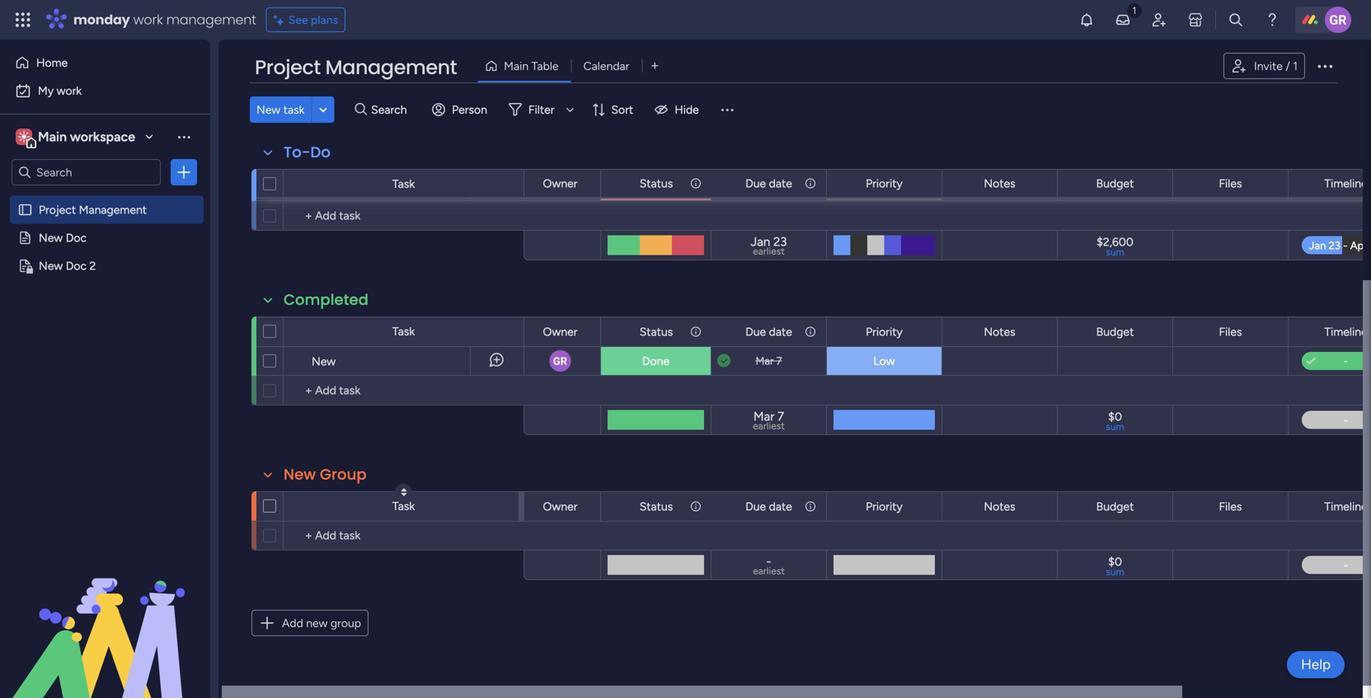 Task type: vqa. For each thing, say whether or not it's contained in the screenshot.
New Doc 2
yes



Task type: describe. For each thing, give the bounding box(es) containing it.
$2,600
[[1097, 235, 1134, 249]]

3 notes from the top
[[984, 500, 1016, 514]]

1 $0 sum from the top
[[1106, 410, 1125, 433]]

action
[[969, 180, 1001, 193]]

0 horizontal spatial project
[[39, 203, 76, 217]]

main table button
[[478, 53, 571, 79]]

sort button
[[585, 96, 643, 123]]

mar 16
[[753, 179, 785, 193]]

2 notes field from the top
[[980, 323, 1020, 341]]

to-
[[284, 142, 310, 163]]

3 priority field from the top
[[862, 498, 907, 516]]

1 owner field from the top
[[539, 174, 582, 193]]

management inside list box
[[79, 203, 147, 217]]

main workspace
[[38, 129, 135, 145]]

work for my
[[57, 84, 82, 98]]

sort desc image
[[401, 487, 407, 497]]

budget for second budget 'field' from the bottom
[[1096, 325, 1134, 339]]

sum for + add task text box
[[1106, 566, 1125, 578]]

new doc 2
[[39, 259, 96, 273]]

1
[[1293, 59, 1298, 73]]

task
[[283, 103, 305, 117]]

select product image
[[15, 12, 31, 28]]

7 for mar 7 earliest
[[778, 409, 784, 424]]

group
[[320, 464, 367, 485]]

new
[[306, 616, 328, 630]]

stuck
[[641, 179, 671, 193]]

notifications image
[[1079, 12, 1095, 28]]

workspace selection element
[[16, 127, 138, 148]]

new for new
[[312, 355, 336, 369]]

1 status field from the top
[[636, 174, 677, 193]]

to-do
[[284, 142, 331, 163]]

calendar button
[[571, 53, 642, 79]]

help image
[[1264, 12, 1281, 28]]

angle down image
[[319, 103, 327, 116]]

main for main table
[[504, 59, 529, 73]]

project management inside field
[[255, 54, 457, 81]]

critical ⚠️️
[[859, 180, 910, 194]]

invite / 1
[[1254, 59, 1298, 73]]

monday
[[73, 10, 130, 29]]

1 image
[[1127, 1, 1142, 19]]

23
[[773, 234, 787, 249]]

2 owner from the top
[[543, 325, 578, 339]]

mar inside mar 7 earliest
[[754, 409, 775, 424]]

my work option
[[10, 78, 200, 104]]

priority for completed
[[866, 325, 903, 339]]

2 due date field from the top
[[741, 323, 796, 341]]

timeline for second the timeline field from the top of the page
[[1325, 325, 1368, 339]]

hide
[[675, 103, 699, 117]]

7 for mar 7
[[776, 355, 782, 368]]

new task button
[[250, 96, 311, 123]]

my
[[38, 84, 54, 98]]

1 notes field from the top
[[980, 174, 1020, 193]]

Project Management field
[[251, 54, 461, 82]]

public board image for new doc
[[17, 230, 33, 246]]

doc for new doc 2
[[66, 259, 87, 273]]

files for second files field from the bottom
[[1219, 325, 1242, 339]]

3 budget field from the top
[[1092, 498, 1138, 516]]

hide button
[[648, 96, 709, 123]]

new doc
[[39, 231, 87, 245]]

⚠️️
[[898, 180, 910, 194]]

management inside project management field
[[325, 54, 457, 81]]

v2 search image
[[355, 100, 367, 119]]

lottie animation element
[[0, 532, 210, 698]]

new group
[[284, 464, 367, 485]]

person button
[[426, 96, 497, 123]]

1 budget field from the top
[[1092, 174, 1138, 193]]

budget for 3rd budget 'field' from the top of the page
[[1096, 500, 1134, 514]]

workspace image
[[16, 128, 32, 146]]

menu image
[[719, 101, 735, 118]]

priority field for completed
[[862, 323, 907, 341]]

0 horizontal spatial project management
[[39, 203, 147, 217]]

new for new task
[[256, 103, 281, 117]]

add new group
[[282, 616, 361, 630]]

2 status from the top
[[640, 325, 673, 339]]

3 task from the top
[[392, 499, 415, 513]]

2 files field from the top
[[1215, 323, 1246, 341]]

3 due from the top
[[746, 500, 766, 514]]

3 earliest from the top
[[753, 565, 785, 577]]

2 date from the top
[[769, 325, 792, 339]]

column information image for status
[[689, 500, 703, 513]]

see
[[288, 13, 308, 27]]

2 owner field from the top
[[539, 323, 582, 341]]

mar 7
[[756, 355, 782, 368]]

2
[[89, 259, 96, 273]]

filter
[[528, 103, 555, 117]]

items
[[1004, 180, 1030, 193]]

work for monday
[[133, 10, 163, 29]]

help button
[[1287, 651, 1345, 679]]

Search field
[[367, 98, 417, 121]]

3 timeline field from the top
[[1320, 498, 1371, 516]]

3 notes field from the top
[[980, 498, 1020, 516]]

2 due date from the top
[[746, 325, 792, 339]]

- earliest
[[753, 554, 785, 577]]

list box containing project management
[[0, 193, 210, 503]]

see plans
[[288, 13, 338, 27]]

critical
[[859, 180, 895, 194]]

files for first files field
[[1219, 176, 1242, 190]]

16
[[774, 179, 785, 193]]

help
[[1301, 656, 1331, 673]]

options image
[[176, 164, 192, 181]]

2 sum from the top
[[1106, 421, 1125, 433]]

workspace image
[[18, 128, 30, 146]]

see plans button
[[266, 7, 346, 32]]

add
[[282, 616, 303, 630]]



Task type: locate. For each thing, give the bounding box(es) containing it.
new left task
[[256, 103, 281, 117]]

Due date field
[[741, 174, 796, 193], [741, 323, 796, 341], [741, 498, 796, 516]]

mar right v2 done deadline icon
[[756, 355, 774, 368]]

0 vertical spatial work
[[133, 10, 163, 29]]

To-Do field
[[280, 142, 335, 163]]

timeline for first the timeline field from the bottom
[[1325, 500, 1368, 514]]

invite members image
[[1151, 12, 1168, 28]]

1 vertical spatial priority field
[[862, 323, 907, 341]]

2 vertical spatial notes field
[[980, 498, 1020, 516]]

public board image
[[17, 202, 33, 218], [17, 230, 33, 246]]

Budget field
[[1092, 174, 1138, 193], [1092, 323, 1138, 341], [1092, 498, 1138, 516]]

2 timeline field from the top
[[1320, 323, 1371, 341]]

list box
[[0, 193, 210, 503]]

due date up mar 7
[[746, 325, 792, 339]]

1 vertical spatial management
[[79, 203, 147, 217]]

project management down search in workspace field
[[39, 203, 147, 217]]

2 priority from the top
[[866, 325, 903, 339]]

2 + add task text field from the top
[[292, 381, 516, 401]]

/
[[1286, 59, 1290, 73]]

0 vertical spatial earliest
[[753, 245, 785, 257]]

2 vertical spatial task
[[392, 499, 415, 513]]

due up - earliest
[[746, 500, 766, 514]]

project up new doc
[[39, 203, 76, 217]]

1 vertical spatial column information image
[[689, 500, 703, 513]]

2 earliest from the top
[[753, 420, 785, 432]]

1 vertical spatial due
[[746, 325, 766, 339]]

home link
[[10, 49, 200, 76]]

jan 23 earliest
[[751, 234, 787, 257]]

private board image
[[17, 258, 33, 274]]

1 vertical spatial status field
[[636, 323, 677, 341]]

due up mar 7
[[746, 325, 766, 339]]

my work
[[38, 84, 82, 98]]

workspace
[[70, 129, 135, 145]]

0 vertical spatial files
[[1219, 176, 1242, 190]]

main workspace button
[[12, 123, 161, 151]]

project up task
[[255, 54, 321, 81]]

1 vertical spatial work
[[57, 84, 82, 98]]

main left the table
[[504, 59, 529, 73]]

0 horizontal spatial main
[[38, 129, 67, 145]]

calendar
[[583, 59, 629, 73]]

status
[[640, 176, 673, 190], [640, 325, 673, 339], [640, 500, 673, 514]]

sort asc image
[[401, 487, 407, 497]]

3 owner from the top
[[543, 500, 578, 514]]

work inside option
[[57, 84, 82, 98]]

1 vertical spatial doc
[[66, 259, 87, 273]]

3 status from the top
[[640, 500, 673, 514]]

1 horizontal spatial column information image
[[804, 177, 817, 190]]

2 vertical spatial owner field
[[539, 498, 582, 516]]

-
[[766, 554, 772, 569]]

+ Add task text field
[[292, 526, 516, 546]]

Completed field
[[280, 289, 373, 311]]

work
[[133, 10, 163, 29], [57, 84, 82, 98]]

0 vertical spatial sum
[[1106, 246, 1125, 258]]

main for main workspace
[[38, 129, 67, 145]]

0 vertical spatial priority field
[[862, 174, 907, 193]]

1 vertical spatial timeline field
[[1320, 323, 1371, 341]]

2 vertical spatial priority
[[866, 500, 903, 514]]

3 files field from the top
[[1215, 498, 1246, 516]]

arrow down image
[[560, 100, 580, 120]]

priority field for to-do
[[862, 174, 907, 193]]

1 vertical spatial owner field
[[539, 323, 582, 341]]

2 vertical spatial mar
[[754, 409, 775, 424]]

due left 16 at the top
[[746, 176, 766, 190]]

1 priority field from the top
[[862, 174, 907, 193]]

new for new group
[[284, 464, 316, 485]]

0 vertical spatial + add task text field
[[292, 206, 516, 226]]

2 notes from the top
[[984, 325, 1016, 339]]

invite
[[1254, 59, 1283, 73]]

search everything image
[[1228, 12, 1244, 28]]

project inside field
[[255, 54, 321, 81]]

low
[[874, 354, 895, 368]]

1 priority from the top
[[866, 176, 903, 190]]

group
[[331, 616, 361, 630]]

2 vertical spatial budget
[[1096, 500, 1134, 514]]

2 $0 from the top
[[1108, 555, 1122, 569]]

option
[[0, 195, 210, 198]]

1 timeline from the top
[[1325, 176, 1368, 190]]

earliest for jan
[[753, 245, 785, 257]]

2 $0 sum from the top
[[1106, 555, 1125, 578]]

1 task from the top
[[392, 177, 415, 191]]

sort
[[611, 103, 633, 117]]

monday marketplace image
[[1187, 12, 1204, 28]]

1 vertical spatial date
[[769, 325, 792, 339]]

table
[[532, 59, 559, 73]]

2 vertical spatial due date field
[[741, 498, 796, 516]]

add new group button
[[251, 610, 369, 637]]

1 vertical spatial budget
[[1096, 325, 1134, 339]]

0 vertical spatial $0
[[1108, 410, 1122, 424]]

task for completed
[[392, 324, 415, 338]]

0 vertical spatial status
[[640, 176, 673, 190]]

main inside button
[[504, 59, 529, 73]]

done
[[642, 354, 670, 368]]

0 vertical spatial files field
[[1215, 174, 1246, 193]]

2 vertical spatial sum
[[1106, 566, 1125, 578]]

0 vertical spatial doc
[[66, 231, 87, 245]]

my work link
[[10, 78, 200, 104]]

1 vertical spatial sum
[[1106, 421, 1125, 433]]

2 vertical spatial due date
[[746, 500, 792, 514]]

2 budget field from the top
[[1092, 323, 1138, 341]]

0 vertical spatial date
[[769, 176, 792, 190]]

work right my
[[57, 84, 82, 98]]

earliest
[[753, 245, 785, 257], [753, 420, 785, 432], [753, 565, 785, 577]]

0 vertical spatial mar
[[753, 179, 771, 193]]

files for third files field
[[1219, 500, 1242, 514]]

monday work management
[[73, 10, 256, 29]]

jan
[[751, 234, 770, 249]]

column information image for due date
[[804, 177, 817, 190]]

2 vertical spatial timeline field
[[1320, 498, 1371, 516]]

0 vertical spatial timeline
[[1325, 176, 1368, 190]]

date
[[769, 176, 792, 190], [769, 325, 792, 339], [769, 500, 792, 514]]

3 status field from the top
[[636, 498, 677, 516]]

2 vertical spatial priority field
[[862, 498, 907, 516]]

1 timeline field from the top
[[1320, 174, 1371, 193]]

public board image for project management
[[17, 202, 33, 218]]

completed
[[284, 289, 369, 310]]

sum
[[1106, 246, 1125, 258], [1106, 421, 1125, 433], [1106, 566, 1125, 578]]

management up search field
[[325, 54, 457, 81]]

1 vertical spatial $0 sum
[[1106, 555, 1125, 578]]

1 vertical spatial project management
[[39, 203, 147, 217]]

7 down mar 7
[[778, 409, 784, 424]]

0 vertical spatial timeline field
[[1320, 174, 1371, 193]]

7 right v2 done deadline icon
[[776, 355, 782, 368]]

priority for to-do
[[866, 176, 903, 190]]

mar down mar 7
[[754, 409, 775, 424]]

1 notes from the top
[[984, 176, 1016, 190]]

Priority field
[[862, 174, 907, 193], [862, 323, 907, 341], [862, 498, 907, 516]]

notes
[[984, 176, 1016, 190], [984, 325, 1016, 339], [984, 500, 1016, 514]]

mar for mar 16
[[753, 179, 771, 193]]

doc left 2
[[66, 259, 87, 273]]

3 due date from the top
[[746, 500, 792, 514]]

0 vertical spatial owner
[[543, 176, 578, 190]]

timeline
[[1325, 176, 1368, 190], [1325, 325, 1368, 339], [1325, 500, 1368, 514]]

New Group field
[[280, 464, 371, 486]]

2 vertical spatial status
[[640, 500, 673, 514]]

date up 23
[[769, 176, 792, 190]]

+ Add task text field
[[292, 206, 516, 226], [292, 381, 516, 401]]

0 vertical spatial public board image
[[17, 202, 33, 218]]

0 horizontal spatial column information image
[[689, 500, 703, 513]]

Timeline field
[[1320, 174, 1371, 193], [1320, 323, 1371, 341], [1320, 498, 1371, 516]]

1 vertical spatial files
[[1219, 325, 1242, 339]]

1 horizontal spatial main
[[504, 59, 529, 73]]

1 horizontal spatial work
[[133, 10, 163, 29]]

Owner field
[[539, 174, 582, 193], [539, 323, 582, 341], [539, 498, 582, 516]]

new
[[256, 103, 281, 117], [39, 231, 63, 245], [39, 259, 63, 273], [312, 355, 336, 369], [284, 464, 316, 485]]

1 horizontal spatial management
[[325, 54, 457, 81]]

project management up v2 search icon
[[255, 54, 457, 81]]

new for new doc 2
[[39, 259, 63, 273]]

0 vertical spatial task
[[392, 177, 415, 191]]

due date field up '-'
[[741, 498, 796, 516]]

priority
[[866, 176, 903, 190], [866, 325, 903, 339], [866, 500, 903, 514]]

1 vertical spatial mar
[[756, 355, 774, 368]]

1 public board image from the top
[[17, 202, 33, 218]]

1 vertical spatial + add task text field
[[292, 381, 516, 401]]

new inside new group field
[[284, 464, 316, 485]]

filter button
[[502, 96, 580, 123]]

1 horizontal spatial project management
[[255, 54, 457, 81]]

update feed image
[[1115, 12, 1131, 28]]

new up new doc 2
[[39, 231, 63, 245]]

Search in workspace field
[[35, 163, 138, 182]]

$0
[[1108, 410, 1122, 424], [1108, 555, 1122, 569]]

1 due date from the top
[[746, 176, 792, 190]]

project
[[255, 54, 321, 81], [39, 203, 76, 217]]

invite / 1 button
[[1224, 53, 1305, 79]]

7
[[776, 355, 782, 368], [778, 409, 784, 424]]

action items
[[969, 180, 1030, 193]]

workspace options image
[[176, 128, 192, 145]]

plans
[[311, 13, 338, 27]]

doc for new doc
[[66, 231, 87, 245]]

1 due date field from the top
[[741, 174, 796, 193]]

2 status field from the top
[[636, 323, 677, 341]]

1 files field from the top
[[1215, 174, 1246, 193]]

files
[[1219, 176, 1242, 190], [1219, 325, 1242, 339], [1219, 500, 1242, 514]]

date up '-'
[[769, 500, 792, 514]]

work right the monday at the left top
[[133, 10, 163, 29]]

project management
[[255, 54, 457, 81], [39, 203, 147, 217]]

1 vertical spatial priority
[[866, 325, 903, 339]]

new right private board icon
[[39, 259, 63, 273]]

task
[[392, 177, 415, 191], [392, 324, 415, 338], [392, 499, 415, 513]]

$2,600 sum
[[1097, 235, 1134, 258]]

Notes field
[[980, 174, 1020, 193], [980, 323, 1020, 341], [980, 498, 1020, 516]]

1 vertical spatial task
[[392, 324, 415, 338]]

due date up '-'
[[746, 500, 792, 514]]

3 date from the top
[[769, 500, 792, 514]]

0 vertical spatial due date
[[746, 176, 792, 190]]

1 vertical spatial due date
[[746, 325, 792, 339]]

2 vertical spatial status field
[[636, 498, 677, 516]]

new task
[[256, 103, 305, 117]]

1 vertical spatial status
[[640, 325, 673, 339]]

home option
[[10, 49, 200, 76]]

1 vertical spatial notes field
[[980, 323, 1020, 341]]

1 due from the top
[[746, 176, 766, 190]]

2 vertical spatial earliest
[[753, 565, 785, 577]]

1 vertical spatial budget field
[[1092, 323, 1138, 341]]

0 vertical spatial main
[[504, 59, 529, 73]]

Files field
[[1215, 174, 1246, 193], [1215, 323, 1246, 341], [1215, 498, 1246, 516]]

2 vertical spatial notes
[[984, 500, 1016, 514]]

0 vertical spatial status field
[[636, 174, 677, 193]]

2 priority field from the top
[[862, 323, 907, 341]]

1 $0 from the top
[[1108, 410, 1122, 424]]

sum for 2nd + add task text field from the bottom of the page
[[1106, 246, 1125, 258]]

new down completed field
[[312, 355, 336, 369]]

budget for first budget 'field'
[[1096, 176, 1134, 190]]

$1,000
[[1098, 180, 1132, 193]]

1 vertical spatial timeline
[[1325, 325, 1368, 339]]

mar for mar 7
[[756, 355, 774, 368]]

main inside workspace selection element
[[38, 129, 67, 145]]

timeline for 1st the timeline field from the top
[[1325, 176, 1368, 190]]

2 budget from the top
[[1096, 325, 1134, 339]]

1 horizontal spatial project
[[255, 54, 321, 81]]

1 + add task text field from the top
[[292, 206, 516, 226]]

1 budget from the top
[[1096, 176, 1134, 190]]

1 doc from the top
[[66, 231, 87, 245]]

mar 7 earliest
[[753, 409, 785, 432]]

1 vertical spatial notes
[[984, 325, 1016, 339]]

7 inside mar 7 earliest
[[778, 409, 784, 424]]

earliest inside jan 23 earliest
[[753, 245, 785, 257]]

doc up new doc 2
[[66, 231, 87, 245]]

2 vertical spatial date
[[769, 500, 792, 514]]

0 vertical spatial management
[[325, 54, 457, 81]]

0 vertical spatial $0 sum
[[1106, 410, 1125, 433]]

2 doc from the top
[[66, 259, 87, 273]]

budget
[[1096, 176, 1134, 190], [1096, 325, 1134, 339], [1096, 500, 1134, 514]]

1 vertical spatial earliest
[[753, 420, 785, 432]]

mar left 16 at the top
[[753, 179, 771, 193]]

0 vertical spatial 7
[[776, 355, 782, 368]]

0 vertical spatial owner field
[[539, 174, 582, 193]]

v2 done deadline image
[[717, 353, 731, 369]]

3 sum from the top
[[1106, 566, 1125, 578]]

3 due date field from the top
[[741, 498, 796, 516]]

3 priority from the top
[[866, 500, 903, 514]]

due date
[[746, 176, 792, 190], [746, 325, 792, 339], [746, 500, 792, 514]]

due date up the jan
[[746, 176, 792, 190]]

main
[[504, 59, 529, 73], [38, 129, 67, 145]]

1 vertical spatial owner
[[543, 325, 578, 339]]

2 vertical spatial budget field
[[1092, 498, 1138, 516]]

3 timeline from the top
[[1325, 500, 1368, 514]]

0 vertical spatial notes field
[[980, 174, 1020, 193]]

Status field
[[636, 174, 677, 193], [636, 323, 677, 341], [636, 498, 677, 516]]

mar
[[753, 179, 771, 193], [756, 355, 774, 368], [754, 409, 775, 424]]

2 files from the top
[[1219, 325, 1242, 339]]

1 sum from the top
[[1106, 246, 1125, 258]]

person
[[452, 103, 487, 117]]

earliest for mar
[[753, 420, 785, 432]]

do
[[310, 142, 331, 163]]

main right workspace icon
[[38, 129, 67, 145]]

0 horizontal spatial work
[[57, 84, 82, 98]]

due date field up mar 7
[[741, 323, 796, 341]]

2 vertical spatial timeline
[[1325, 500, 1368, 514]]

doc
[[66, 231, 87, 245], [66, 259, 87, 273]]

3 budget from the top
[[1096, 500, 1134, 514]]

home
[[36, 56, 68, 70]]

3 owner field from the top
[[539, 498, 582, 516]]

1 earliest from the top
[[753, 245, 785, 257]]

lottie animation image
[[0, 532, 210, 698]]

management
[[325, 54, 457, 81], [79, 203, 147, 217]]

0 horizontal spatial management
[[79, 203, 147, 217]]

date up mar 7
[[769, 325, 792, 339]]

2 vertical spatial due
[[746, 500, 766, 514]]

0 vertical spatial due
[[746, 176, 766, 190]]

1 vertical spatial due date field
[[741, 323, 796, 341]]

0 vertical spatial budget
[[1096, 176, 1134, 190]]

column information image
[[804, 177, 817, 190], [689, 500, 703, 513]]

1 vertical spatial $0
[[1108, 555, 1122, 569]]

1 files from the top
[[1219, 176, 1242, 190]]

greg robinson image
[[1325, 7, 1351, 33]]

1 vertical spatial files field
[[1215, 323, 1246, 341]]

main table
[[504, 59, 559, 73]]

0 vertical spatial project management
[[255, 54, 457, 81]]

due date field up the jan
[[741, 174, 796, 193]]

2 due from the top
[[746, 325, 766, 339]]

1 vertical spatial public board image
[[17, 230, 33, 246]]

2 task from the top
[[392, 324, 415, 338]]

sum inside $2,600 sum
[[1106, 246, 1125, 258]]

1 status from the top
[[640, 176, 673, 190]]

column information image
[[689, 177, 703, 190], [689, 325, 703, 338], [804, 325, 817, 338], [804, 500, 817, 513]]

new for new doc
[[39, 231, 63, 245]]

add view image
[[652, 60, 658, 72]]

0 vertical spatial priority
[[866, 176, 903, 190]]

owner
[[543, 176, 578, 190], [543, 325, 578, 339], [543, 500, 578, 514]]

management
[[166, 10, 256, 29]]

2 vertical spatial owner
[[543, 500, 578, 514]]

1 vertical spatial main
[[38, 129, 67, 145]]

0 vertical spatial notes
[[984, 176, 1016, 190]]

new left group
[[284, 464, 316, 485]]

management down search in workspace field
[[79, 203, 147, 217]]

2 public board image from the top
[[17, 230, 33, 246]]

2 vertical spatial files
[[1219, 500, 1242, 514]]

dapulse checkmark sign image
[[1307, 352, 1316, 372]]

2 timeline from the top
[[1325, 325, 1368, 339]]

1 owner from the top
[[543, 176, 578, 190]]

1 date from the top
[[769, 176, 792, 190]]

0 vertical spatial budget field
[[1092, 174, 1138, 193]]

1 vertical spatial project
[[39, 203, 76, 217]]

0 vertical spatial column information image
[[804, 177, 817, 190]]

$0 sum
[[1106, 410, 1125, 433], [1106, 555, 1125, 578]]

options image
[[1315, 56, 1335, 76]]

new inside new task button
[[256, 103, 281, 117]]

task for to-do
[[392, 177, 415, 191]]

due
[[746, 176, 766, 190], [746, 325, 766, 339], [746, 500, 766, 514]]

3 files from the top
[[1219, 500, 1242, 514]]

0 vertical spatial due date field
[[741, 174, 796, 193]]

2 vertical spatial files field
[[1215, 498, 1246, 516]]



